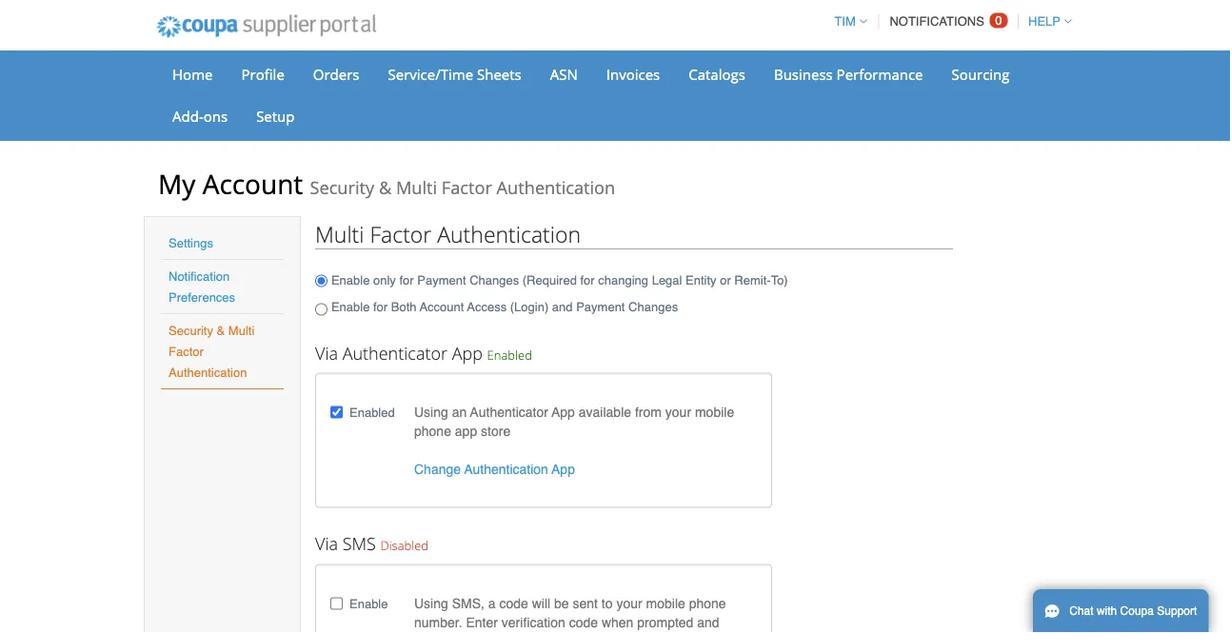 Task type: locate. For each thing, give the bounding box(es) containing it.
0 horizontal spatial account
[[203, 166, 303, 202]]

0 vertical spatial changes
[[470, 273, 519, 287]]

sent
[[573, 596, 598, 611]]

1 horizontal spatial your
[[666, 405, 692, 420]]

1 horizontal spatial enabled
[[487, 346, 532, 363]]

1 vertical spatial code
[[569, 615, 598, 630]]

entity
[[686, 273, 717, 287]]

phone inside using sms, a code will be sent to your mobile phone number. enter verification code when prompted an
[[689, 596, 726, 611]]

1 vertical spatial app
[[552, 405, 575, 420]]

1 via from the top
[[315, 342, 338, 365]]

enable only for payment changes (required for changing legal entity or remit-to)
[[331, 273, 788, 287]]

0 horizontal spatial code
[[500, 596, 529, 611]]

0 vertical spatial mobile
[[695, 405, 735, 420]]

0 vertical spatial via
[[315, 342, 338, 365]]

0 horizontal spatial enabled
[[350, 406, 395, 420]]

and
[[552, 300, 573, 314]]

authenticator down both
[[343, 342, 448, 365]]

coupa
[[1121, 605, 1155, 618]]

0 vertical spatial authenticator
[[343, 342, 448, 365]]

security inside my account security & multi factor authentication
[[310, 176, 375, 200]]

enter
[[466, 615, 498, 630]]

notification preferences
[[169, 269, 235, 304]]

2 vertical spatial multi
[[228, 323, 255, 338]]

navigation
[[826, 3, 1073, 40]]

app inside using an authenticator app available from your mobile phone app store
[[552, 405, 575, 420]]

using inside using an authenticator app available from your mobile phone app store
[[414, 405, 448, 420]]

1 vertical spatial enabled
[[350, 406, 395, 420]]

0 horizontal spatial phone
[[414, 424, 451, 439]]

enabled down 'via authenticator app enabled'
[[350, 406, 395, 420]]

service/time sheets
[[388, 64, 522, 84]]

1 vertical spatial your
[[617, 596, 643, 611]]

1 horizontal spatial account
[[420, 300, 464, 314]]

authentication inside my account security & multi factor authentication
[[497, 176, 616, 200]]

authentication
[[497, 176, 616, 200], [437, 219, 581, 249], [169, 365, 247, 380], [464, 462, 549, 477]]

only
[[373, 273, 396, 287]]

payment down changing
[[576, 300, 625, 314]]

your right to
[[617, 596, 643, 611]]

via down 'enable for both account access (login) and payment changes' option
[[315, 342, 338, 365]]

tim
[[835, 14, 856, 29]]

0 vertical spatial multi
[[396, 176, 437, 200]]

code down sent at the bottom left of page
[[569, 615, 598, 630]]

enable right "enable only for payment changes (required for changing legal entity or remit-to)" option
[[331, 273, 370, 287]]

changes down 'legal'
[[629, 300, 678, 314]]

mobile up the prompted
[[646, 596, 686, 611]]

mobile
[[695, 405, 735, 420], [646, 596, 686, 611]]

2 vertical spatial app
[[552, 462, 575, 477]]

1 using from the top
[[414, 405, 448, 420]]

your right from
[[666, 405, 692, 420]]

2 horizontal spatial factor
[[442, 176, 492, 200]]

0 horizontal spatial factor
[[169, 344, 204, 359]]

1 horizontal spatial multi
[[315, 219, 364, 249]]

1 horizontal spatial security
[[310, 176, 375, 200]]

enable
[[331, 273, 370, 287], [331, 300, 370, 314], [350, 597, 388, 611]]

via
[[315, 342, 338, 365], [315, 533, 338, 556]]

phone left app
[[414, 424, 451, 439]]

app
[[452, 342, 483, 365], [552, 405, 575, 420], [552, 462, 575, 477]]

0 vertical spatial enable
[[331, 273, 370, 287]]

performance
[[837, 64, 924, 84]]

authentication down the "store"
[[464, 462, 549, 477]]

for left changing
[[581, 273, 595, 287]]

multi up "enable only for payment changes (required for changing legal entity or remit-to)" option
[[315, 219, 364, 249]]

0 horizontal spatial your
[[617, 596, 643, 611]]

code
[[500, 596, 529, 611], [569, 615, 598, 630]]

authenticator inside using an authenticator app available from your mobile phone app store
[[470, 405, 549, 420]]

1 vertical spatial payment
[[576, 300, 625, 314]]

using inside using sms, a code will be sent to your mobile phone number. enter verification code when prompted an
[[414, 596, 448, 611]]

your inside using sms, a code will be sent to your mobile phone number. enter verification code when prompted an
[[617, 596, 643, 611]]

mobile inside using sms, a code will be sent to your mobile phone number. enter verification code when prompted an
[[646, 596, 686, 611]]

0 vertical spatial phone
[[414, 424, 451, 439]]

notification
[[169, 269, 230, 283]]

2 vertical spatial enable
[[350, 597, 388, 611]]

using for using an authenticator app available from your mobile phone app store
[[414, 405, 448, 420]]

enabled down enable for both account access (login) and payment changes
[[487, 346, 532, 363]]

0 vertical spatial your
[[666, 405, 692, 420]]

None checkbox
[[331, 406, 343, 419], [331, 598, 343, 610], [331, 406, 343, 419], [331, 598, 343, 610]]

verification
[[502, 615, 566, 630]]

0 vertical spatial security
[[310, 176, 375, 200]]

using up the number.
[[414, 596, 448, 611]]

authenticator
[[343, 342, 448, 365], [470, 405, 549, 420]]

1 vertical spatial via
[[315, 533, 338, 556]]

1 vertical spatial using
[[414, 596, 448, 611]]

app for authenticator
[[452, 342, 483, 365]]

payment down multi factor authentication
[[417, 273, 466, 287]]

account down setup link
[[203, 166, 303, 202]]

service/time sheets link
[[376, 60, 534, 89]]

authentication inside security & multi factor authentication
[[169, 365, 247, 380]]

both
[[391, 300, 417, 314]]

enable for enable only for payment changes (required for changing legal entity or remit-to)
[[331, 273, 370, 287]]

invoices
[[607, 64, 660, 84]]

account
[[203, 166, 303, 202], [420, 300, 464, 314]]

0 vertical spatial factor
[[442, 176, 492, 200]]

settings
[[169, 236, 213, 250]]

phone inside using an authenticator app available from your mobile phone app store
[[414, 424, 451, 439]]

0 horizontal spatial authenticator
[[343, 342, 448, 365]]

1 vertical spatial phone
[[689, 596, 726, 611]]

2 horizontal spatial multi
[[396, 176, 437, 200]]

enabled inside 'via authenticator app enabled'
[[487, 346, 532, 363]]

for left both
[[373, 300, 388, 314]]

help link
[[1020, 14, 1073, 29]]

authentication up enable only for payment changes (required for changing legal entity or remit-to)
[[497, 176, 616, 200]]

1 vertical spatial authenticator
[[470, 405, 549, 420]]

&
[[379, 176, 392, 200], [217, 323, 225, 338]]

multi down preferences
[[228, 323, 255, 338]]

0 horizontal spatial multi
[[228, 323, 255, 338]]

change
[[414, 462, 461, 477]]

settings link
[[169, 236, 213, 250]]

1 horizontal spatial for
[[400, 273, 414, 287]]

my account security & multi factor authentication
[[158, 166, 616, 202]]

2 via from the top
[[315, 533, 338, 556]]

using left the an
[[414, 405, 448, 420]]

0 horizontal spatial mobile
[[646, 596, 686, 611]]

0 vertical spatial &
[[379, 176, 392, 200]]

0 vertical spatial code
[[500, 596, 529, 611]]

sheets
[[477, 64, 522, 84]]

0 horizontal spatial for
[[373, 300, 388, 314]]

0 horizontal spatial security
[[169, 323, 213, 338]]

asn link
[[538, 60, 590, 89]]

app down using an authenticator app available from your mobile phone app store
[[552, 462, 575, 477]]

security
[[310, 176, 375, 200], [169, 323, 213, 338]]

& inside security & multi factor authentication
[[217, 323, 225, 338]]

1 horizontal spatial mobile
[[695, 405, 735, 420]]

ons
[[204, 106, 228, 126]]

1 horizontal spatial payment
[[576, 300, 625, 314]]

0 vertical spatial app
[[452, 342, 483, 365]]

app
[[455, 424, 477, 439]]

1 vertical spatial multi
[[315, 219, 364, 249]]

profile link
[[229, 60, 297, 89]]

changes up the access
[[470, 273, 519, 287]]

& inside my account security & multi factor authentication
[[379, 176, 392, 200]]

1 horizontal spatial code
[[569, 615, 598, 630]]

app down the access
[[452, 342, 483, 365]]

1 horizontal spatial changes
[[629, 300, 678, 314]]

enabled
[[487, 346, 532, 363], [350, 406, 395, 420]]

when
[[602, 615, 634, 630]]

Enable only for Payment Changes (Required for changing Legal Entity or Remit-To) radio
[[315, 269, 328, 293]]

0 vertical spatial using
[[414, 405, 448, 420]]

business performance link
[[762, 60, 936, 89]]

1 horizontal spatial authenticator
[[470, 405, 549, 420]]

multi up multi factor authentication
[[396, 176, 437, 200]]

1 vertical spatial &
[[217, 323, 225, 338]]

a
[[488, 596, 496, 611]]

for right the only
[[400, 273, 414, 287]]

2 using from the top
[[414, 596, 448, 611]]

code right a
[[500, 596, 529, 611]]

0 vertical spatial enabled
[[487, 346, 532, 363]]

add-ons
[[172, 106, 228, 126]]

sms,
[[452, 596, 485, 611]]

1 vertical spatial mobile
[[646, 596, 686, 611]]

multi
[[396, 176, 437, 200], [315, 219, 364, 249], [228, 323, 255, 338]]

1 vertical spatial enable
[[331, 300, 370, 314]]

payment
[[417, 273, 466, 287], [576, 300, 625, 314]]

via sms disabled
[[315, 533, 429, 556]]

phone up the prompted
[[689, 596, 726, 611]]

authentication down preferences
[[169, 365, 247, 380]]

enable right 'enable for both account access (login) and payment changes' option
[[331, 300, 370, 314]]

1 vertical spatial security
[[169, 323, 213, 338]]

1 horizontal spatial factor
[[370, 219, 432, 249]]

using an authenticator app available from your mobile phone app store
[[414, 405, 735, 439]]

business performance
[[774, 64, 924, 84]]

(required
[[523, 273, 577, 287]]

1 horizontal spatial &
[[379, 176, 392, 200]]

factor down preferences
[[169, 344, 204, 359]]

mobile right from
[[695, 405, 735, 420]]

changes
[[470, 273, 519, 287], [629, 300, 678, 314]]

help
[[1029, 14, 1061, 29]]

via left sms
[[315, 533, 338, 556]]

factor
[[442, 176, 492, 200], [370, 219, 432, 249], [169, 344, 204, 359]]

& down preferences
[[217, 323, 225, 338]]

enable down via sms disabled
[[350, 597, 388, 611]]

2 vertical spatial factor
[[169, 344, 204, 359]]

factor inside my account security & multi factor authentication
[[442, 176, 492, 200]]

0 horizontal spatial &
[[217, 323, 225, 338]]

change authentication app
[[414, 462, 575, 477]]

factor up multi factor authentication
[[442, 176, 492, 200]]

enable for enable for both account access (login) and payment changes
[[331, 300, 370, 314]]

authenticator up the "store"
[[470, 405, 549, 420]]

0 horizontal spatial changes
[[470, 273, 519, 287]]

& up multi factor authentication
[[379, 176, 392, 200]]

1 horizontal spatial phone
[[689, 596, 726, 611]]

be
[[554, 596, 569, 611]]

0 horizontal spatial payment
[[417, 273, 466, 287]]

app left available
[[552, 405, 575, 420]]

home link
[[160, 60, 225, 89]]

mobile inside using an authenticator app available from your mobile phone app store
[[695, 405, 735, 420]]

account right both
[[420, 300, 464, 314]]

0 vertical spatial account
[[203, 166, 303, 202]]

from
[[635, 405, 662, 420]]

factor up the only
[[370, 219, 432, 249]]

phone
[[414, 424, 451, 439], [689, 596, 726, 611]]

notification preferences link
[[169, 269, 235, 304]]



Task type: vqa. For each thing, say whether or not it's contained in the screenshot.
the topmost 'Enable'
yes



Task type: describe. For each thing, give the bounding box(es) containing it.
preferences
[[169, 290, 235, 304]]

home
[[172, 64, 213, 84]]

security inside security & multi factor authentication
[[169, 323, 213, 338]]

2 horizontal spatial for
[[581, 273, 595, 287]]

using sms, a code will be sent to your mobile phone number. enter verification code when prompted an
[[414, 596, 726, 633]]

or
[[720, 273, 731, 287]]

0
[[996, 13, 1003, 28]]

my
[[158, 166, 196, 202]]

using for using sms, a code will be sent to your mobile phone number. enter verification code when prompted an
[[414, 596, 448, 611]]

asn
[[550, 64, 578, 84]]

your inside using an authenticator app available from your mobile phone app store
[[666, 405, 692, 420]]

app for authentication
[[552, 462, 575, 477]]

tim link
[[826, 14, 868, 29]]

store
[[481, 424, 511, 439]]

factor inside security & multi factor authentication
[[169, 344, 204, 359]]

notifications 0
[[890, 13, 1003, 29]]

orders
[[313, 64, 360, 84]]

chat
[[1070, 605, 1094, 618]]

service/time
[[388, 64, 474, 84]]

catalogs link
[[677, 60, 758, 89]]

changing
[[598, 273, 649, 287]]

invoices link
[[594, 60, 673, 89]]

prompted
[[638, 615, 694, 630]]

enable for both account access (login) and payment changes
[[331, 300, 678, 314]]

authentication up (required
[[437, 219, 581, 249]]

catalogs
[[689, 64, 746, 84]]

disabled
[[381, 537, 429, 555]]

multi factor authentication
[[315, 219, 581, 249]]

via authenticator app enabled
[[315, 342, 532, 365]]

1 vertical spatial account
[[420, 300, 464, 314]]

multi inside my account security & multi factor authentication
[[396, 176, 437, 200]]

chat with coupa support
[[1070, 605, 1198, 618]]

setup
[[256, 106, 295, 126]]

access
[[467, 300, 507, 314]]

available
[[579, 405, 632, 420]]

setup link
[[244, 102, 307, 131]]

1 vertical spatial factor
[[370, 219, 432, 249]]

an
[[452, 405, 467, 420]]

0 vertical spatial payment
[[417, 273, 466, 287]]

notifications
[[890, 14, 985, 29]]

orders link
[[301, 60, 372, 89]]

coupa supplier portal image
[[144, 3, 389, 50]]

to
[[602, 596, 613, 611]]

(login)
[[510, 300, 549, 314]]

will
[[532, 596, 551, 611]]

number.
[[414, 615, 463, 630]]

sms
[[343, 533, 376, 556]]

support
[[1158, 605, 1198, 618]]

Enable for Both Account Access (Login) and Payment Changes radio
[[315, 297, 328, 322]]

sourcing link
[[940, 60, 1023, 89]]

sourcing
[[952, 64, 1010, 84]]

navigation containing notifications 0
[[826, 3, 1073, 40]]

security & multi factor authentication
[[169, 323, 255, 380]]

1 vertical spatial changes
[[629, 300, 678, 314]]

change authentication app link
[[414, 462, 575, 477]]

via for via authenticator app
[[315, 342, 338, 365]]

profile
[[241, 64, 285, 84]]

chat with coupa support button
[[1034, 590, 1209, 633]]

legal
[[652, 273, 682, 287]]

with
[[1097, 605, 1118, 618]]

to)
[[771, 273, 788, 287]]

add-ons link
[[160, 102, 240, 131]]

multi inside security & multi factor authentication
[[228, 323, 255, 338]]

add-
[[172, 106, 204, 126]]

via for via sms
[[315, 533, 338, 556]]

remit-
[[735, 273, 771, 287]]

security & multi factor authentication link
[[169, 323, 255, 380]]

business
[[774, 64, 833, 84]]



